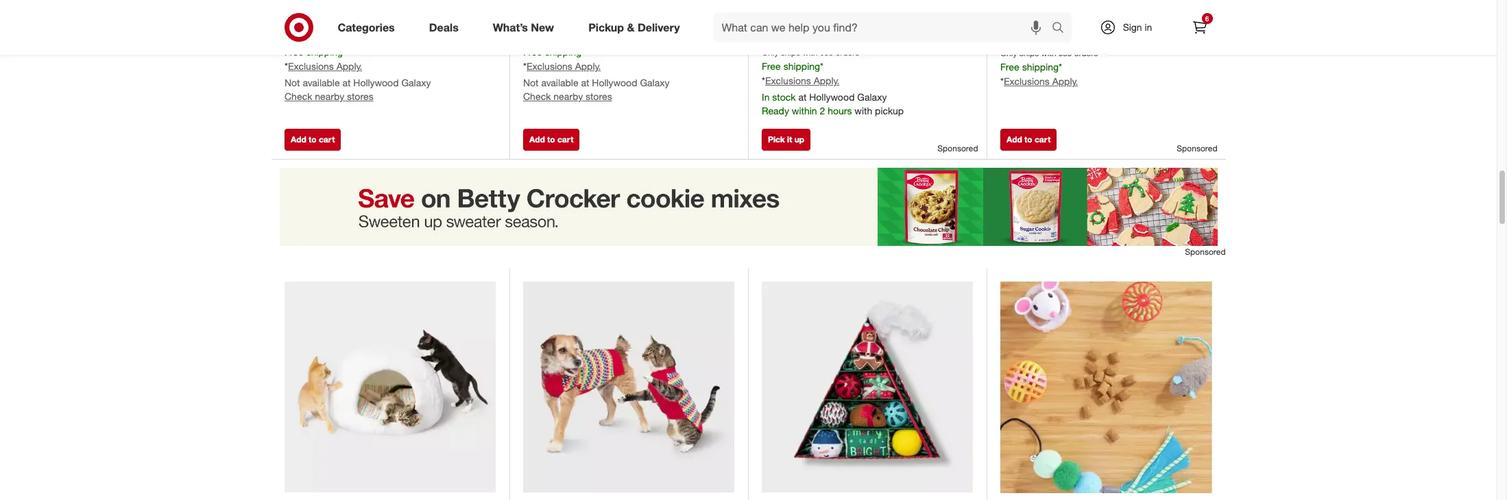 Task type: vqa. For each thing, say whether or not it's contained in the screenshot.
the Brand button
no



Task type: locate. For each thing, give the bounding box(es) containing it.
2 horizontal spatial to
[[1025, 134, 1033, 144]]

gingerbread playhouse snow fort cave cat enclosed bed - wondershop™ white s image
[[285, 282, 496, 493], [285, 282, 496, 493]]

free shipping * * exclusions apply. in stock at  hollywood galaxy ready within 2 hours with pickup
[[762, 61, 904, 117]]

3 add to cart from the left
[[1007, 134, 1051, 144]]

$35
[[821, 47, 834, 58], [1059, 48, 1073, 58]]

categories
[[338, 20, 395, 34]]

2 not from the left
[[523, 77, 539, 89]]

galaxy down deals
[[402, 77, 431, 89]]

at down categories
[[343, 77, 351, 89]]

0 horizontal spatial free shipping * * exclusions apply. not available at hollywood galaxy check nearby stores
[[285, 46, 431, 102]]

2 free shipping * * exclusions apply. not available at hollywood galaxy check nearby stores from the left
[[523, 46, 670, 102]]

only down $1.99
[[762, 47, 779, 58]]

2 horizontal spatial cart
[[1035, 134, 1051, 144]]

exclusions apply. link down search button
[[1004, 76, 1079, 87]]

galaxy up pickup
[[858, 91, 887, 103]]

0 horizontal spatial to
[[309, 134, 317, 144]]

pickup & delivery link
[[577, 12, 697, 43]]

add to cart button
[[285, 129, 341, 151], [523, 129, 580, 151], [1001, 129, 1057, 151]]

check nearby stores button
[[285, 90, 374, 104], [523, 90, 612, 104]]

when
[[285, 24, 306, 34], [523, 24, 545, 34], [762, 24, 784, 34], [1001, 24, 1022, 35]]

categories link
[[326, 12, 412, 43]]

cart
[[319, 134, 335, 144], [558, 134, 574, 144], [1035, 134, 1051, 144]]

stock
[[773, 91, 796, 103]]

add to cart
[[291, 134, 335, 144], [530, 134, 574, 144], [1007, 134, 1051, 144]]

0 horizontal spatial only ships with $35 orders
[[762, 47, 860, 58]]

3 add from the left
[[1007, 134, 1023, 144]]

ships up free shipping * * exclusions apply.
[[1020, 48, 1040, 58]]

0 horizontal spatial add to cart button
[[285, 129, 341, 151]]

2 horizontal spatial add to cart
[[1007, 134, 1051, 144]]

sponsored
[[938, 143, 979, 153], [1177, 143, 1218, 153], [1186, 247, 1226, 257]]

only
[[762, 47, 779, 58], [1001, 48, 1018, 58]]

free down what's new 'link'
[[523, 46, 542, 58]]

at up within
[[799, 91, 807, 103]]

free shipping * * exclusions apply.
[[1001, 61, 1079, 87]]

exclusions apply. link
[[288, 60, 362, 72], [527, 60, 601, 72], [766, 75, 840, 87], [1004, 76, 1079, 87]]

apply. for exclusions apply. link below '$15.00 when purchased online'
[[337, 60, 362, 72]]

exclusions inside free shipping * * exclusions apply.
[[1004, 76, 1050, 87]]

1 horizontal spatial to
[[548, 134, 555, 144]]

to
[[309, 134, 317, 144], [548, 134, 555, 144], [1025, 134, 1033, 144]]

1 horizontal spatial check nearby stores button
[[523, 90, 612, 104]]

1 nearby from the left
[[315, 91, 344, 102]]

purchased down $15.79 at the right top
[[1025, 24, 1064, 35]]

1 horizontal spatial add to cart
[[530, 134, 574, 144]]

1 horizontal spatial cart
[[558, 134, 574, 144]]

1 add to cart from the left
[[291, 134, 335, 144]]

ships down $1.99 ( $2.84 /ounce ) when purchased online
[[781, 47, 801, 58]]

*
[[343, 46, 346, 58], [582, 46, 585, 58], [285, 60, 288, 72], [523, 60, 527, 72], [821, 61, 824, 72], [1059, 61, 1063, 73], [762, 75, 766, 87], [1001, 76, 1004, 87]]

0 horizontal spatial not
[[285, 77, 300, 89]]

add for $2.59
[[1007, 134, 1023, 144]]

exclusions down search button
[[1004, 76, 1050, 87]]

shipping for exclusions apply. link below '$15.00 when purchased online'
[[306, 46, 343, 58]]

exclusions up stock
[[766, 75, 811, 87]]

only ships with $35 orders for $2.84
[[762, 47, 860, 58]]

hollywood
[[354, 77, 399, 89], [592, 77, 638, 89], [810, 91, 855, 103]]

1 add from the left
[[291, 134, 307, 144]]

shipping down '$15.00 when purchased online'
[[306, 46, 343, 58]]

0 horizontal spatial available
[[303, 77, 340, 89]]

shipping for exclusions apply. link underneath when purchased online
[[545, 46, 582, 58]]

1 horizontal spatial add to cart button
[[523, 129, 580, 151]]

to for $2.59
[[1025, 134, 1033, 144]]

available down '$15.00 when purchased online'
[[303, 77, 340, 89]]

check for exclusions apply. link underneath when purchased online
[[523, 91, 551, 102]]

ships for $2.59
[[1020, 48, 1040, 58]]

6 link
[[1185, 12, 1215, 43]]

2 horizontal spatial hollywood
[[810, 91, 855, 103]]

0 horizontal spatial nearby
[[315, 91, 344, 102]]

apply. down when purchased online
[[575, 60, 601, 72]]

galaxy
[[402, 77, 431, 89], [640, 77, 670, 89], [858, 91, 887, 103]]

add to cart button for $15.00
[[285, 129, 341, 151]]

orders up free shipping * * exclusions apply. in stock at  hollywood galaxy ready within 2 hours with pickup
[[836, 47, 860, 58]]

only ships with $35 orders down $1.99 ( $2.84 /ounce ) when purchased online
[[762, 47, 860, 58]]

0 horizontal spatial $35
[[821, 47, 834, 58]]

galaxy down the delivery
[[640, 77, 670, 89]]

cart for $15.00
[[319, 134, 335, 144]]

1 cart from the left
[[319, 134, 335, 144]]

0 horizontal spatial cart
[[319, 134, 335, 144]]

1 horizontal spatial hollywood
[[592, 77, 638, 89]]

pickup
[[589, 20, 624, 34]]

apply. for exclusions apply. link underneath when purchased online
[[575, 60, 601, 72]]

2 nearby from the left
[[554, 91, 583, 102]]

deals link
[[418, 12, 476, 43]]

-
[[1031, 6, 1035, 20]]

2 horizontal spatial with
[[1042, 48, 1057, 58]]

1 horizontal spatial available
[[542, 77, 579, 89]]

3 cart from the left
[[1035, 134, 1051, 144]]

0 horizontal spatial orders
[[836, 47, 860, 58]]

$35 down search button
[[1059, 48, 1073, 58]]

0 horizontal spatial only
[[762, 47, 779, 58]]

hours
[[828, 105, 852, 117]]

pick it up button
[[762, 129, 811, 151]]

with
[[803, 47, 818, 58], [1042, 48, 1057, 58], [855, 105, 873, 117]]

at
[[343, 77, 351, 89], [581, 77, 590, 89], [799, 91, 807, 103]]

0 horizontal spatial add
[[291, 134, 307, 144]]

at down when purchased online
[[581, 77, 590, 89]]

$35 for $2.84
[[821, 47, 834, 58]]

add to cart for $15.00
[[291, 134, 335, 144]]

0 horizontal spatial hollywood
[[354, 77, 399, 89]]

$1.99
[[762, 5, 789, 19]]

free up 'in'
[[762, 61, 781, 72]]

1 horizontal spatial free shipping * * exclusions apply. not available at hollywood galaxy check nearby stores
[[523, 46, 670, 102]]

only ships with $35 orders up free shipping * * exclusions apply.
[[1001, 48, 1099, 58]]

apply. down categories
[[337, 60, 362, 72]]

1 horizontal spatial not
[[523, 77, 539, 89]]

hollywood down categories link
[[354, 77, 399, 89]]

free down $2.59
[[1001, 61, 1020, 73]]

check nearby stores button for $15.00 add to cart 'button'
[[285, 90, 374, 104]]

apply. for exclusions apply. link over stock
[[814, 75, 840, 87]]

1 horizontal spatial only ships with $35 orders
[[1001, 48, 1099, 58]]

$1.99 ( $2.84 /ounce ) when purchased online
[[762, 5, 850, 34]]

1 to from the left
[[309, 134, 317, 144]]

apply.
[[337, 60, 362, 72], [575, 60, 601, 72], [814, 75, 840, 87], [1053, 76, 1079, 87]]

online
[[350, 24, 372, 34], [589, 24, 611, 34], [827, 24, 849, 34], [1066, 24, 1088, 35]]

purchased left pickup
[[547, 24, 586, 34]]

with for $15.79
[[1042, 48, 1057, 58]]

2 stores from the left
[[586, 91, 612, 102]]

1 horizontal spatial stores
[[586, 91, 612, 102]]

free for exclusions apply. link underneath when purchased online
[[523, 46, 542, 58]]

orders for $15.79
[[1075, 48, 1099, 58]]

2 to from the left
[[548, 134, 555, 144]]

1 horizontal spatial ships
[[1020, 48, 1040, 58]]

2 add to cart from the left
[[530, 134, 574, 144]]

with right 'hours'
[[855, 105, 873, 117]]

apply. inside free shipping * * exclusions apply. in stock at  hollywood galaxy ready within 2 hours with pickup
[[814, 75, 840, 87]]

nearby
[[315, 91, 344, 102], [554, 91, 583, 102]]

0 horizontal spatial galaxy
[[402, 77, 431, 89]]

1 horizontal spatial $35
[[1059, 48, 1073, 58]]

stores
[[347, 91, 374, 102], [586, 91, 612, 102]]

exclusions down new
[[527, 60, 573, 72]]

1 stores from the left
[[347, 91, 374, 102]]

advertisement region
[[271, 168, 1226, 246]]

apply. down search button
[[1053, 76, 1079, 87]]

available
[[303, 77, 340, 89], [542, 77, 579, 89]]

1 not from the left
[[285, 77, 300, 89]]

0 horizontal spatial at
[[343, 77, 351, 89]]

2 horizontal spatial add to cart button
[[1001, 129, 1057, 151]]

6
[[1206, 14, 1210, 23]]

apply. up 2
[[814, 75, 840, 87]]

shipping
[[306, 46, 343, 58], [545, 46, 582, 58], [784, 61, 821, 72], [1023, 61, 1059, 73]]

not
[[285, 77, 300, 89], [523, 77, 539, 89]]

$35 up free shipping * * exclusions apply. in stock at  hollywood galaxy ready within 2 hours with pickup
[[821, 47, 834, 58]]

check
[[285, 91, 312, 102], [523, 91, 551, 102]]

what's
[[493, 20, 528, 34]]

available down when purchased online
[[542, 77, 579, 89]]

exclusions apply. link up stock
[[766, 75, 840, 87]]

sign in
[[1124, 21, 1153, 33]]

2 add from the left
[[530, 134, 545, 144]]

free for exclusions apply. link below '$15.00 when purchased online'
[[285, 46, 304, 58]]

free down '$15.00'
[[285, 46, 304, 58]]

new
[[531, 20, 554, 34]]

shipping down search button
[[1023, 61, 1059, 73]]

3 add to cart button from the left
[[1001, 129, 1057, 151]]

2 check from the left
[[523, 91, 551, 102]]

when inside $2.59 - $15.79 when purchased online
[[1001, 24, 1022, 35]]

1 horizontal spatial galaxy
[[640, 77, 670, 89]]

0 horizontal spatial ships
[[781, 47, 801, 58]]

3 to from the left
[[1025, 134, 1033, 144]]

within
[[792, 105, 817, 117]]

apply. inside free shipping * * exclusions apply.
[[1053, 76, 1079, 87]]

online inside '$15.00 when purchased online'
[[350, 24, 372, 34]]

temptations classic tasty chicken flavor cat treats image
[[1001, 282, 1213, 494], [1001, 282, 1213, 494]]

orders for $2.84
[[836, 47, 860, 58]]

exclusions
[[288, 60, 334, 72], [527, 60, 573, 72], [766, 75, 811, 87], [1004, 76, 1050, 87]]

2 horizontal spatial galaxy
[[858, 91, 887, 103]]

2 horizontal spatial add
[[1007, 134, 1023, 144]]

check for exclusions apply. link below '$15.00 when purchased online'
[[285, 91, 312, 102]]

add to cart button for $2.59 - $15.79
[[1001, 129, 1057, 151]]

cart for $2.59 - $15.79
[[1035, 134, 1051, 144]]

orders
[[836, 47, 860, 58], [1075, 48, 1099, 58]]

only ships with $35 orders
[[762, 47, 860, 58], [1001, 48, 1099, 58]]

not for exclusions apply. link below '$15.00 when purchased online'
[[285, 77, 300, 89]]

when inside $1.99 ( $2.84 /ounce ) when purchased online
[[762, 24, 784, 34]]

1 add to cart button from the left
[[285, 129, 341, 151]]

$15.00 when purchased online
[[285, 5, 372, 34]]

1 horizontal spatial with
[[855, 105, 873, 117]]

1 check from the left
[[285, 91, 312, 102]]

stores for exclusions apply. link below '$15.00 when purchased online'
[[347, 91, 374, 102]]

pickup
[[875, 105, 904, 117]]

free shipping * * exclusions apply. not available at hollywood galaxy check nearby stores
[[285, 46, 431, 102], [523, 46, 670, 102]]

at inside free shipping * * exclusions apply. in stock at  hollywood galaxy ready within 2 hours with pickup
[[799, 91, 807, 103]]

purchased down '$15.00'
[[308, 24, 348, 34]]

1 horizontal spatial only
[[1001, 48, 1018, 58]]

with inside free shipping * * exclusions apply. in stock at  hollywood galaxy ready within 2 hours with pickup
[[855, 105, 873, 117]]

only for $2.59
[[1001, 48, 1018, 58]]

free inside free shipping * * exclusions apply. in stock at  hollywood galaxy ready within 2 hours with pickup
[[762, 61, 781, 72]]

free shipping * * exclusions apply. not available at hollywood galaxy check nearby stores down categories
[[285, 46, 431, 102]]

gingerbread playhouse cat toy set - 10pc - wondershop™ image
[[762, 282, 974, 493], [762, 282, 974, 493]]

exclusions down '$15.00 when purchased online'
[[288, 60, 334, 72]]

0 horizontal spatial check nearby stores button
[[285, 90, 374, 104]]

$2.59
[[1001, 6, 1028, 20]]

free shipping * * exclusions apply. not available at hollywood galaxy check nearby stores down pickup
[[523, 46, 670, 102]]

exclusions inside free shipping * * exclusions apply. in stock at  hollywood galaxy ready within 2 hours with pickup
[[766, 75, 811, 87]]

galaxy inside free shipping * * exclusions apply. in stock at  hollywood galaxy ready within 2 hours with pickup
[[858, 91, 887, 103]]

up
[[795, 134, 805, 144]]

1 check nearby stores button from the left
[[285, 90, 374, 104]]

hollywood for check nearby stores button corresponding to $15.00 add to cart 'button'
[[354, 77, 399, 89]]

1 horizontal spatial add
[[530, 134, 545, 144]]

ships
[[781, 47, 801, 58], [1020, 48, 1040, 58]]

shipping up stock
[[784, 61, 821, 72]]

when purchased online
[[523, 24, 611, 34]]

exclusions apply. link down when purchased online
[[527, 60, 601, 72]]

1 horizontal spatial check
[[523, 91, 551, 102]]

free
[[285, 46, 304, 58], [523, 46, 542, 58], [762, 61, 781, 72], [1001, 61, 1020, 73]]

shipping inside free shipping * * exclusions apply.
[[1023, 61, 1059, 73]]

1 horizontal spatial nearby
[[554, 91, 583, 102]]

purchased inside $1.99 ( $2.84 /ounce ) when purchased online
[[786, 24, 825, 34]]

free inside free shipping * * exclusions apply.
[[1001, 61, 1020, 73]]

gingerbread playhouse cat and dog sweater - wondershop™ image
[[523, 282, 735, 493], [523, 282, 735, 493]]

orders down search button
[[1075, 48, 1099, 58]]

pick it up
[[768, 134, 805, 144]]

0 horizontal spatial with
[[803, 47, 818, 58]]

add for $15.00
[[291, 134, 307, 144]]

shipping inside free shipping * * exclusions apply. in stock at  hollywood galaxy ready within 2 hours with pickup
[[784, 61, 821, 72]]

2 horizontal spatial at
[[799, 91, 807, 103]]

add to cart for $2.59 - $15.79
[[1007, 134, 1051, 144]]

with down $1.99 ( $2.84 /ounce ) when purchased online
[[803, 47, 818, 58]]

shipping down when purchased online
[[545, 46, 582, 58]]

2 cart from the left
[[558, 134, 574, 144]]

1 horizontal spatial orders
[[1075, 48, 1099, 58]]

free shipping * * exclusions apply. not available at hollywood galaxy check nearby stores for second add to cart 'button'
[[523, 46, 670, 102]]

add
[[291, 134, 307, 144], [530, 134, 545, 144], [1007, 134, 1023, 144]]

ready
[[762, 105, 790, 117]]

purchased
[[308, 24, 348, 34], [547, 24, 586, 34], [786, 24, 825, 34], [1025, 24, 1064, 35]]

2 check nearby stores button from the left
[[523, 90, 612, 104]]

1 free shipping * * exclusions apply. not available at hollywood galaxy check nearby stores from the left
[[285, 46, 431, 102]]

0 horizontal spatial add to cart
[[291, 134, 335, 144]]

with up free shipping * * exclusions apply.
[[1042, 48, 1057, 58]]

hollywood down pickup
[[592, 77, 638, 89]]

only up free shipping * * exclusions apply.
[[1001, 48, 1018, 58]]

hollywood up 'hours'
[[810, 91, 855, 103]]

purchased down $2.84
[[786, 24, 825, 34]]

&
[[627, 20, 635, 34]]

0 horizontal spatial check
[[285, 91, 312, 102]]

0 horizontal spatial stores
[[347, 91, 374, 102]]



Task type: describe. For each thing, give the bounding box(es) containing it.
hollywood inside free shipping * * exclusions apply. in stock at  hollywood galaxy ready within 2 hours with pickup
[[810, 91, 855, 103]]

$35 for $15.79
[[1059, 48, 1073, 58]]

sign in link
[[1088, 12, 1174, 43]]

shipping for exclusions apply. link over stock
[[784, 61, 821, 72]]

free for exclusions apply. link over stock
[[762, 61, 781, 72]]

with for $2.84
[[803, 47, 818, 58]]

free shipping * * exclusions apply. not available at hollywood galaxy check nearby stores for $15.00 add to cart 'button'
[[285, 46, 431, 102]]

not for exclusions apply. link underneath when purchased online
[[523, 77, 539, 89]]

exclusions apply. link down '$15.00 when purchased online'
[[288, 60, 362, 72]]

2 available from the left
[[542, 77, 579, 89]]

in
[[762, 91, 770, 103]]

what's new
[[493, 20, 554, 34]]

when inside '$15.00 when purchased online'
[[285, 24, 306, 34]]

galaxy for exclusions apply. link below '$15.00 when purchased online'
[[402, 77, 431, 89]]

2
[[820, 105, 826, 117]]

(
[[792, 7, 794, 18]]

1 available from the left
[[303, 77, 340, 89]]

hollywood for check nearby stores button corresponding to second add to cart 'button'
[[592, 77, 638, 89]]

$2.59 - $15.79 when purchased online
[[1001, 6, 1088, 35]]

search
[[1046, 22, 1079, 35]]

purchased inside '$15.00 when purchased online'
[[308, 24, 348, 34]]

online inside $2.59 - $15.79 when purchased online
[[1066, 24, 1088, 35]]

what's new link
[[481, 12, 572, 43]]

to for $15.00
[[309, 134, 317, 144]]

sponsored for $15.79
[[1177, 143, 1218, 153]]

$15.79
[[1038, 6, 1071, 20]]

it
[[788, 134, 793, 144]]

check nearby stores button for second add to cart 'button'
[[523, 90, 612, 104]]

1 horizontal spatial at
[[581, 77, 590, 89]]

What can we help you find? suggestions appear below search field
[[714, 12, 1055, 43]]

$2.84
[[794, 7, 818, 18]]

in
[[1145, 21, 1153, 33]]

2 add to cart button from the left
[[523, 129, 580, 151]]

only ships with $35 orders for $15.79
[[1001, 48, 1099, 58]]

sponsored for $2.84
[[938, 143, 979, 153]]

galaxy for exclusions apply. link over stock
[[858, 91, 887, 103]]

ships for $1.99
[[781, 47, 801, 58]]

delivery
[[638, 20, 680, 34]]

search button
[[1046, 12, 1079, 45]]

pick
[[768, 134, 785, 144]]

online inside $1.99 ( $2.84 /ounce ) when purchased online
[[827, 24, 849, 34]]

/ounce
[[818, 7, 848, 18]]

galaxy for exclusions apply. link underneath when purchased online
[[640, 77, 670, 89]]

pickup & delivery
[[589, 20, 680, 34]]

)
[[848, 7, 850, 18]]

sign
[[1124, 21, 1143, 33]]

stores for exclusions apply. link underneath when purchased online
[[586, 91, 612, 102]]

$15.00
[[285, 5, 318, 19]]

only for $1.99
[[762, 47, 779, 58]]

purchased inside $2.59 - $15.79 when purchased online
[[1025, 24, 1064, 35]]

deals
[[429, 20, 459, 34]]



